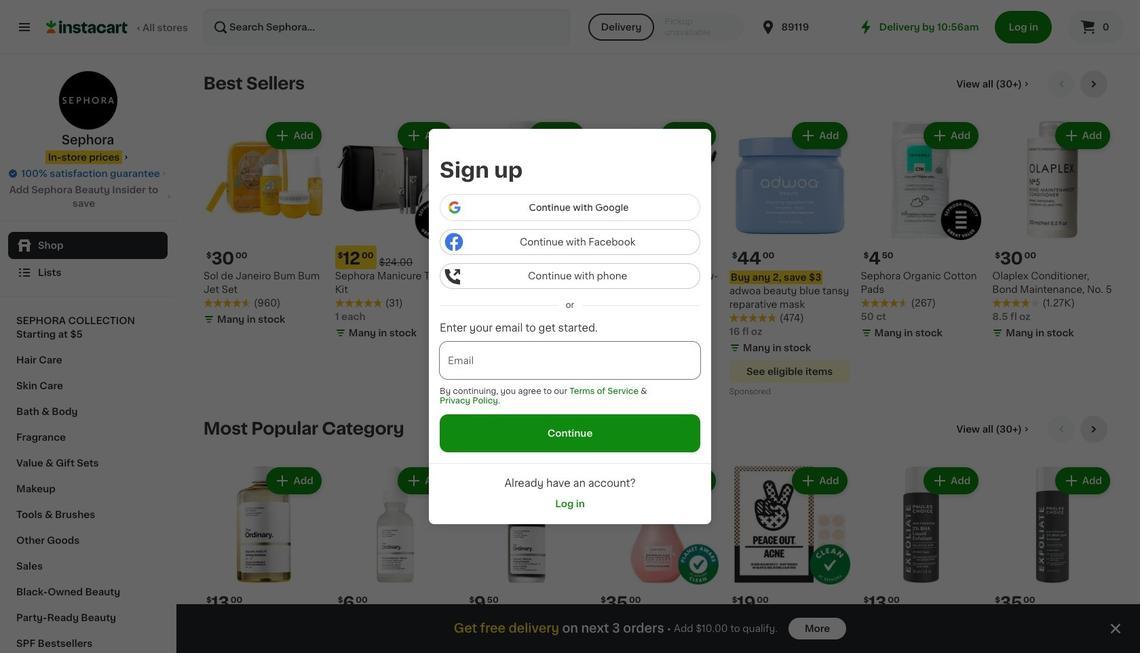 Task type: locate. For each thing, give the bounding box(es) containing it.
0 vertical spatial item carousel region
[[204, 71, 1114, 405]]

service type group
[[589, 14, 744, 41]]

get free delivery on next 3 orders region
[[177, 605, 1141, 654]]

sponserd image
[[730, 389, 771, 396]]

product group
[[204, 120, 324, 329], [335, 120, 456, 343], [467, 120, 588, 356], [598, 120, 719, 356], [730, 120, 851, 400], [862, 120, 982, 343], [993, 120, 1114, 343], [204, 465, 324, 654], [335, 465, 456, 654], [467, 465, 588, 654], [598, 465, 719, 654], [730, 465, 851, 654], [862, 465, 982, 654], [993, 465, 1114, 654]]

main content
[[177, 54, 1141, 654]]

1 vertical spatial item carousel region
[[204, 416, 1114, 654]]

None search field
[[203, 8, 571, 46]]

Email email field
[[440, 342, 701, 380]]

item carousel region
[[204, 71, 1114, 405], [204, 416, 1114, 654]]



Task type: vqa. For each thing, say whether or not it's contained in the screenshot.
service type Group on the top right of the page
yes



Task type: describe. For each thing, give the bounding box(es) containing it.
instacart logo image
[[46, 19, 128, 35]]

1 item carousel region from the top
[[204, 71, 1114, 405]]

2 item carousel region from the top
[[204, 416, 1114, 654]]

sephora logo image
[[58, 71, 118, 130]]



